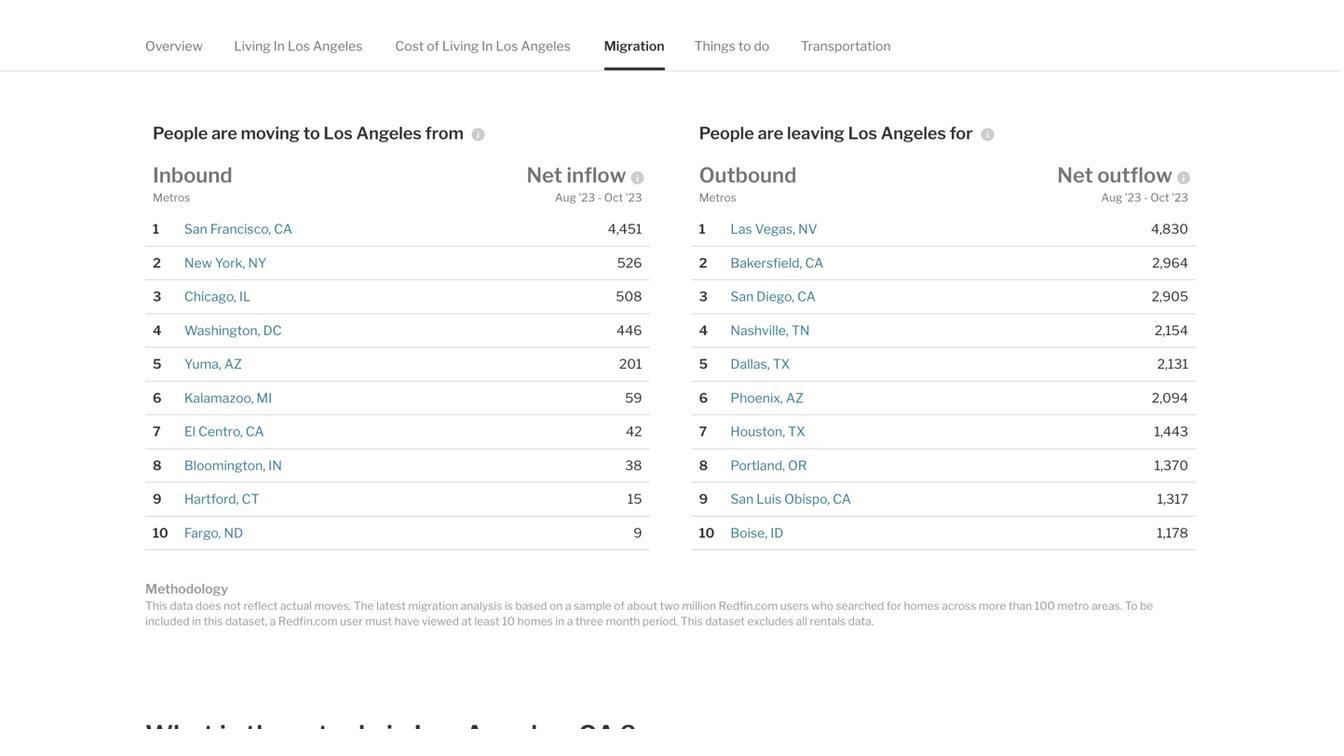 Task type: locate. For each thing, give the bounding box(es) containing it.
9 left luis
[[699, 492, 708, 507]]

1 horizontal spatial 2
[[699, 255, 707, 271]]

this up included
[[145, 599, 167, 613]]

chicago, il
[[184, 289, 251, 305]]

0 horizontal spatial oct
[[604, 191, 623, 205]]

2 3 from the left
[[699, 289, 708, 305]]

1 vertical spatial this
[[681, 615, 703, 628]]

2 - from the left
[[1144, 191, 1148, 205]]

2 8 from the left
[[699, 458, 708, 474]]

'23 down inflow
[[579, 191, 595, 205]]

8 for outbound
[[699, 458, 708, 474]]

1 horizontal spatial people
[[699, 123, 754, 144]]

metros
[[153, 191, 190, 205], [699, 191, 737, 205]]

10 left the "fargo,"
[[153, 525, 168, 541]]

0 horizontal spatial 1
[[153, 221, 159, 237]]

3 left san diego, ca
[[699, 289, 708, 305]]

0 horizontal spatial 9
[[153, 492, 162, 507]]

10 down is
[[502, 615, 515, 628]]

1 3 from the left
[[153, 289, 161, 305]]

1 vertical spatial redfin.com
[[278, 615, 338, 628]]

yuma, az
[[184, 356, 242, 372]]

1 '23 from the left
[[579, 191, 595, 205]]

1 aug '23 - oct '23 from the left
[[555, 191, 642, 205]]

net left outflow
[[1058, 162, 1094, 188]]

1 horizontal spatial in
[[482, 38, 493, 54]]

- down inflow
[[598, 191, 602, 205]]

'23 up 4,830
[[1172, 191, 1189, 205]]

than
[[1009, 599, 1032, 613]]

based
[[516, 599, 547, 613]]

this down million
[[681, 615, 703, 628]]

who
[[812, 599, 834, 613]]

excludes
[[748, 615, 794, 628]]

1 vertical spatial homes
[[518, 615, 553, 628]]

redfin.com down actual
[[278, 615, 338, 628]]

0 horizontal spatial people
[[153, 123, 208, 144]]

portland, or link
[[731, 458, 807, 474]]

10 for outbound
[[699, 525, 715, 541]]

data
[[170, 599, 193, 613]]

hartford, ct
[[184, 492, 259, 507]]

0 horizontal spatial aug '23 - oct '23
[[555, 191, 642, 205]]

2 4 from the left
[[699, 323, 708, 339]]

tx right dallas, at right
[[773, 356, 790, 372]]

portland,
[[731, 458, 785, 474]]

living in los angeles
[[234, 38, 363, 54]]

0 horizontal spatial 2
[[153, 255, 161, 271]]

1 horizontal spatial -
[[1144, 191, 1148, 205]]

0 horizontal spatial 5
[[153, 356, 162, 372]]

0 vertical spatial to
[[739, 38, 751, 54]]

1 horizontal spatial az
[[786, 390, 804, 406]]

1 horizontal spatial 6
[[699, 390, 708, 406]]

9 left hartford,
[[153, 492, 162, 507]]

aug '23 - oct '23 down inflow
[[555, 191, 642, 205]]

9 for inbound
[[153, 492, 162, 507]]

1 horizontal spatial 9
[[634, 525, 642, 541]]

0 horizontal spatial az
[[224, 356, 242, 372]]

1 horizontal spatial 5
[[699, 356, 708, 372]]

1 vertical spatial for
[[887, 599, 902, 613]]

2 1 from the left
[[699, 221, 706, 237]]

latest
[[376, 599, 406, 613]]

actual
[[280, 599, 312, 613]]

ca for 42
[[246, 424, 264, 440]]

10 inside the methodology this data does not reflect actual moves. the latest migration analysis is based on a sample of about two million redfin.com users who searched for homes across more than 100 metro areas. to be included in this dataset, a redfin.com user must have viewed at least 10 homes in a three month period. this dataset excludes all rentals data.
[[502, 615, 515, 628]]

1 metros from the left
[[153, 191, 190, 205]]

0 horizontal spatial 7
[[153, 424, 161, 440]]

redfin.com
[[719, 599, 778, 613], [278, 615, 338, 628]]

0 horizontal spatial living
[[234, 38, 271, 54]]

metros for inbound
[[153, 191, 190, 205]]

three
[[576, 615, 604, 628]]

2 aug from the left
[[1102, 191, 1123, 205]]

0 horizontal spatial are
[[211, 123, 237, 144]]

2,964
[[1153, 255, 1189, 271]]

1 horizontal spatial this
[[681, 615, 703, 628]]

1 people from the left
[[153, 123, 208, 144]]

6 left kalamazoo, on the left bottom
[[153, 390, 162, 406]]

aug '23 - oct '23 down outflow
[[1102, 191, 1189, 205]]

1 aug from the left
[[555, 191, 576, 205]]

living right cost
[[442, 38, 479, 54]]

2 7 from the left
[[699, 424, 707, 440]]

san luis obispo, ca link
[[731, 492, 852, 507]]

4 left washington,
[[153, 323, 162, 339]]

2 vertical spatial san
[[731, 492, 754, 507]]

cost of living in los angeles
[[395, 38, 571, 54]]

are left moving
[[211, 123, 237, 144]]

0 horizontal spatial redfin.com
[[278, 615, 338, 628]]

aug down net inflow
[[555, 191, 576, 205]]

0 horizontal spatial of
[[427, 38, 439, 54]]

1 horizontal spatial of
[[614, 599, 625, 613]]

in
[[274, 38, 285, 54], [482, 38, 493, 54]]

san diego, ca
[[731, 289, 816, 305]]

chicago, il link
[[184, 289, 251, 305]]

about
[[627, 599, 658, 613]]

3 for inbound
[[153, 289, 161, 305]]

in left this
[[192, 615, 201, 628]]

1 vertical spatial of
[[614, 599, 625, 613]]

homes down based
[[518, 615, 553, 628]]

3 for outbound
[[699, 289, 708, 305]]

1 horizontal spatial metros
[[699, 191, 737, 205]]

1 5 from the left
[[153, 356, 162, 372]]

az
[[224, 356, 242, 372], [786, 390, 804, 406]]

- down outflow
[[1144, 191, 1148, 205]]

metros down inbound
[[153, 191, 190, 205]]

fargo,
[[184, 525, 221, 541]]

month
[[606, 615, 640, 628]]

1 horizontal spatial 4
[[699, 323, 708, 339]]

nv
[[799, 221, 818, 237]]

1 down inbound
[[153, 221, 159, 237]]

0 horizontal spatial this
[[145, 599, 167, 613]]

1 horizontal spatial 8
[[699, 458, 708, 474]]

'23 up "4,451"
[[626, 191, 642, 205]]

aug
[[555, 191, 576, 205], [1102, 191, 1123, 205]]

san left luis
[[731, 492, 754, 507]]

0 horizontal spatial in
[[192, 615, 201, 628]]

to right moving
[[303, 123, 320, 144]]

dc
[[263, 323, 282, 339]]

ca right francisco,
[[274, 221, 292, 237]]

2 net from the left
[[1058, 162, 1094, 188]]

2 aug '23 - oct '23 from the left
[[1102, 191, 1189, 205]]

new york, ny link
[[184, 255, 267, 271]]

446
[[617, 323, 642, 339]]

are for inbound
[[211, 123, 237, 144]]

a down reflect
[[270, 615, 276, 628]]

0 vertical spatial for
[[950, 123, 973, 144]]

this
[[204, 615, 223, 628]]

moving
[[241, 123, 300, 144]]

ca right diego,
[[798, 289, 816, 305]]

oct down inflow
[[604, 191, 623, 205]]

0 vertical spatial tx
[[773, 356, 790, 372]]

0 horizontal spatial homes
[[518, 615, 553, 628]]

angeles
[[313, 38, 363, 54], [521, 38, 571, 54], [356, 123, 422, 144], [881, 123, 946, 144]]

viewed
[[422, 615, 459, 628]]

tx up or
[[788, 424, 806, 440]]

moves.
[[314, 599, 351, 613]]

2 metros from the left
[[699, 191, 737, 205]]

az right the yuma,
[[224, 356, 242, 372]]

8 left bloomington,
[[153, 458, 162, 474]]

diego,
[[757, 289, 795, 305]]

people up inbound
[[153, 123, 208, 144]]

1 oct from the left
[[604, 191, 623, 205]]

in up moving
[[274, 38, 285, 54]]

3 left chicago, on the left top of the page
[[153, 289, 161, 305]]

1 7 from the left
[[153, 424, 161, 440]]

aug '23 - oct '23 for outflow
[[1102, 191, 1189, 205]]

2 left new
[[153, 255, 161, 271]]

1 horizontal spatial aug
[[1102, 191, 1123, 205]]

1 1 from the left
[[153, 221, 159, 237]]

bakersfield, ca link
[[731, 255, 824, 271]]

az right "phoenix,"
[[786, 390, 804, 406]]

metros down outbound
[[699, 191, 737, 205]]

of up month
[[614, 599, 625, 613]]

transportation link
[[801, 22, 891, 70]]

8 left the portland,
[[699, 458, 708, 474]]

ca for 2,905
[[798, 289, 816, 305]]

0 horizontal spatial aug
[[555, 191, 576, 205]]

7 left houston,
[[699, 424, 707, 440]]

francisco,
[[210, 221, 271, 237]]

0 horizontal spatial metros
[[153, 191, 190, 205]]

ny
[[248, 255, 267, 271]]

more
[[979, 599, 1006, 613]]

3
[[153, 289, 161, 305], [699, 289, 708, 305]]

san
[[184, 221, 207, 237], [731, 289, 754, 305], [731, 492, 754, 507]]

0 horizontal spatial for
[[887, 599, 902, 613]]

overview
[[145, 38, 203, 54]]

net left inflow
[[527, 162, 563, 188]]

2 are from the left
[[758, 123, 784, 144]]

az for phoenix, az
[[786, 390, 804, 406]]

2 for inbound
[[153, 255, 161, 271]]

new york, ny
[[184, 255, 267, 271]]

2 2 from the left
[[699, 255, 707, 271]]

0 vertical spatial homes
[[904, 599, 940, 613]]

1 6 from the left
[[153, 390, 162, 406]]

0 vertical spatial redfin.com
[[719, 599, 778, 613]]

migration
[[408, 599, 458, 613]]

san luis obispo, ca
[[731, 492, 852, 507]]

living right overview
[[234, 38, 271, 54]]

ca right centro,
[[246, 424, 264, 440]]

aug '23 - oct '23
[[555, 191, 642, 205], [1102, 191, 1189, 205]]

1 horizontal spatial are
[[758, 123, 784, 144]]

0 vertical spatial of
[[427, 38, 439, 54]]

to left do
[[739, 38, 751, 54]]

7
[[153, 424, 161, 440], [699, 424, 707, 440]]

0 horizontal spatial to
[[303, 123, 320, 144]]

1 vertical spatial tx
[[788, 424, 806, 440]]

ca right the obispo,
[[833, 492, 852, 507]]

2 horizontal spatial 10
[[699, 525, 715, 541]]

6 left "phoenix,"
[[699, 390, 708, 406]]

oct for inflow
[[604, 191, 623, 205]]

1 8 from the left
[[153, 458, 162, 474]]

in right cost
[[482, 38, 493, 54]]

chicago,
[[184, 289, 236, 305]]

0 horizontal spatial 6
[[153, 390, 162, 406]]

1 net from the left
[[527, 162, 563, 188]]

be
[[1140, 599, 1154, 613]]

5 left the yuma,
[[153, 356, 162, 372]]

fargo, nd
[[184, 525, 243, 541]]

of
[[427, 38, 439, 54], [614, 599, 625, 613]]

aug for inflow
[[555, 191, 576, 205]]

1 horizontal spatial 1
[[699, 221, 706, 237]]

1 horizontal spatial net
[[1058, 162, 1094, 188]]

not
[[224, 599, 241, 613]]

9 down 15
[[634, 525, 642, 541]]

0 horizontal spatial 8
[[153, 458, 162, 474]]

methodology this data does not reflect actual moves. the latest migration analysis is based on a sample of about two million redfin.com users who searched for homes across more than 100 metro areas. to be included in this dataset, a redfin.com user must have viewed at least 10 homes in a three month period. this dataset excludes all rentals data.
[[145, 581, 1154, 628]]

homes left across
[[904, 599, 940, 613]]

1 for inbound
[[153, 221, 159, 237]]

2 5 from the left
[[699, 356, 708, 372]]

1 vertical spatial san
[[731, 289, 754, 305]]

2 for outbound
[[699, 255, 707, 271]]

users
[[781, 599, 809, 613]]

2 6 from the left
[[699, 390, 708, 406]]

of right cost
[[427, 38, 439, 54]]

houston,
[[731, 424, 785, 440]]

for
[[950, 123, 973, 144], [887, 599, 902, 613]]

0 horizontal spatial in
[[274, 38, 285, 54]]

0 vertical spatial az
[[224, 356, 242, 372]]

1 in from the left
[[274, 38, 285, 54]]

0 horizontal spatial net
[[527, 162, 563, 188]]

oct up 4,830
[[1151, 191, 1170, 205]]

0 vertical spatial san
[[184, 221, 207, 237]]

1 horizontal spatial living
[[442, 38, 479, 54]]

10 left boise,
[[699, 525, 715, 541]]

4 for inbound
[[153, 323, 162, 339]]

0 horizontal spatial -
[[598, 191, 602, 205]]

1 horizontal spatial 7
[[699, 424, 707, 440]]

oct
[[604, 191, 623, 205], [1151, 191, 1170, 205]]

san left diego,
[[731, 289, 754, 305]]

0 horizontal spatial 4
[[153, 323, 162, 339]]

1 - from the left
[[598, 191, 602, 205]]

redfin.com up the excludes
[[719, 599, 778, 613]]

living
[[234, 38, 271, 54], [442, 38, 479, 54]]

yuma,
[[184, 356, 222, 372]]

2 oct from the left
[[1151, 191, 1170, 205]]

in down on
[[556, 615, 565, 628]]

2 horizontal spatial 9
[[699, 492, 708, 507]]

1 horizontal spatial in
[[556, 615, 565, 628]]

2 left bakersfield,
[[699, 255, 707, 271]]

1 horizontal spatial to
[[739, 38, 751, 54]]

0 horizontal spatial 10
[[153, 525, 168, 541]]

4 left the nashville, on the right top of the page
[[699, 323, 708, 339]]

1 are from the left
[[211, 123, 237, 144]]

5 left dallas, at right
[[699, 356, 708, 372]]

7 left el
[[153, 424, 161, 440]]

4
[[153, 323, 162, 339], [699, 323, 708, 339]]

59
[[625, 390, 642, 406]]

1 horizontal spatial 10
[[502, 615, 515, 628]]

1 horizontal spatial aug '23 - oct '23
[[1102, 191, 1189, 205]]

san up new
[[184, 221, 207, 237]]

1 vertical spatial to
[[303, 123, 320, 144]]

period.
[[643, 615, 679, 628]]

are left leaving
[[758, 123, 784, 144]]

sample
[[574, 599, 612, 613]]

1 horizontal spatial homes
[[904, 599, 940, 613]]

1 2 from the left
[[153, 255, 161, 271]]

aug down net outflow
[[1102, 191, 1123, 205]]

'23 down outflow
[[1125, 191, 1142, 205]]

2 people from the left
[[699, 123, 754, 144]]

il
[[239, 289, 251, 305]]

people up outbound
[[699, 123, 754, 144]]

- for outflow
[[1144, 191, 1148, 205]]

1 4 from the left
[[153, 323, 162, 339]]

0 horizontal spatial 3
[[153, 289, 161, 305]]

1 vertical spatial az
[[786, 390, 804, 406]]

15
[[628, 492, 642, 507]]

ca down nv
[[805, 255, 824, 271]]

san francisco, ca
[[184, 221, 292, 237]]

1 horizontal spatial 3
[[699, 289, 708, 305]]

1 left the las
[[699, 221, 706, 237]]

1 horizontal spatial oct
[[1151, 191, 1170, 205]]



Task type: vqa. For each thing, say whether or not it's contained in the screenshot.
Bakersfield, CA
yes



Task type: describe. For each thing, give the bounding box(es) containing it.
2,131
[[1158, 356, 1189, 372]]

people for outbound
[[699, 123, 754, 144]]

2 living from the left
[[442, 38, 479, 54]]

2,094
[[1152, 390, 1189, 406]]

2 in from the left
[[482, 38, 493, 54]]

tx for dallas, tx
[[773, 356, 790, 372]]

transportation
[[801, 38, 891, 54]]

things to do
[[695, 38, 770, 54]]

42
[[626, 424, 642, 440]]

a left three
[[567, 615, 573, 628]]

york,
[[215, 255, 245, 271]]

las vegas, nv
[[731, 221, 818, 237]]

5 for inbound
[[153, 356, 162, 372]]

from
[[425, 123, 464, 144]]

1 living from the left
[[234, 38, 271, 54]]

two
[[660, 599, 680, 613]]

bakersfield, ca
[[731, 255, 824, 271]]

3 '23 from the left
[[1125, 191, 1142, 205]]

vegas,
[[755, 221, 796, 237]]

migration
[[604, 38, 665, 54]]

boise, id link
[[731, 525, 784, 541]]

1 horizontal spatial for
[[950, 123, 973, 144]]

at
[[462, 615, 472, 628]]

aug for outflow
[[1102, 191, 1123, 205]]

san for san diego, ca
[[731, 289, 754, 305]]

1 for outbound
[[699, 221, 706, 237]]

areas.
[[1092, 599, 1123, 613]]

6 for outbound
[[699, 390, 708, 406]]

the
[[354, 599, 374, 613]]

san francisco, ca link
[[184, 221, 292, 237]]

dallas, tx link
[[731, 356, 790, 372]]

6 for inbound
[[153, 390, 162, 406]]

net inflow
[[527, 162, 626, 188]]

4 for outbound
[[699, 323, 708, 339]]

2,905
[[1152, 289, 1189, 305]]

bloomington, in link
[[184, 458, 282, 474]]

8 for inbound
[[153, 458, 162, 474]]

included
[[145, 615, 190, 628]]

searched
[[836, 599, 884, 613]]

bakersfield,
[[731, 255, 803, 271]]

all
[[796, 615, 808, 628]]

mi
[[257, 390, 272, 406]]

net outflow
[[1058, 162, 1173, 188]]

0 vertical spatial this
[[145, 599, 167, 613]]

does
[[196, 599, 221, 613]]

9 for outbound
[[699, 492, 708, 507]]

2 '23 from the left
[[626, 191, 642, 205]]

aug '23 - oct '23 for inflow
[[555, 191, 642, 205]]

hartford,
[[184, 492, 239, 507]]

oct for outflow
[[1151, 191, 1170, 205]]

fargo, nd link
[[184, 525, 243, 541]]

things
[[695, 38, 736, 54]]

a right on
[[565, 599, 571, 613]]

el centro, ca link
[[184, 424, 264, 440]]

1,317
[[1158, 492, 1189, 507]]

washington, dc
[[184, 323, 282, 339]]

38
[[625, 458, 642, 474]]

for inside the methodology this data does not reflect actual moves. the latest migration analysis is based on a sample of about two million redfin.com users who searched for homes across more than 100 metro areas. to be included in this dataset, a redfin.com user must have viewed at least 10 homes in a three month period. this dataset excludes all rentals data.
[[887, 599, 902, 613]]

user
[[340, 615, 363, 628]]

data.
[[848, 615, 874, 628]]

centro,
[[198, 424, 243, 440]]

outflow
[[1098, 162, 1173, 188]]

4 '23 from the left
[[1172, 191, 1189, 205]]

id
[[771, 525, 784, 541]]

san for san francisco, ca
[[184, 221, 207, 237]]

things to do link
[[695, 22, 770, 70]]

5 for outbound
[[699, 356, 708, 372]]

7 for outbound
[[699, 424, 707, 440]]

100
[[1035, 599, 1055, 613]]

- for inflow
[[598, 191, 602, 205]]

hartford, ct link
[[184, 492, 259, 507]]

metros for outbound
[[699, 191, 737, 205]]

bloomington, in
[[184, 458, 282, 474]]

tn
[[792, 323, 810, 339]]

dallas, tx
[[731, 356, 790, 372]]

2 in from the left
[[556, 615, 565, 628]]

net for net inflow
[[527, 162, 563, 188]]

ct
[[242, 492, 259, 507]]

las
[[731, 221, 752, 237]]

7 for inbound
[[153, 424, 161, 440]]

az for yuma, az
[[224, 356, 242, 372]]

luis
[[757, 492, 782, 507]]

people for inbound
[[153, 123, 208, 144]]

ca for 4,451
[[274, 221, 292, 237]]

obispo,
[[785, 492, 830, 507]]

are for outbound
[[758, 123, 784, 144]]

inbound
[[153, 162, 232, 188]]

cost
[[395, 38, 424, 54]]

201
[[619, 356, 642, 372]]

nd
[[224, 525, 243, 541]]

1 in from the left
[[192, 615, 201, 628]]

tx for houston, tx
[[788, 424, 806, 440]]

do
[[754, 38, 770, 54]]

nashville, tn link
[[731, 323, 810, 339]]

least
[[474, 615, 500, 628]]

migration link
[[604, 22, 665, 70]]

phoenix,
[[731, 390, 783, 406]]

in
[[268, 458, 282, 474]]

have
[[395, 615, 419, 628]]

boise, id
[[731, 525, 784, 541]]

or
[[788, 458, 807, 474]]

leaving
[[787, 123, 845, 144]]

san for san luis obispo, ca
[[731, 492, 754, 507]]

living in los angeles link
[[234, 22, 363, 70]]

boise,
[[731, 525, 768, 541]]

4,830
[[1151, 221, 1189, 237]]

bloomington,
[[184, 458, 266, 474]]

kalamazoo, mi
[[184, 390, 272, 406]]

phoenix, az
[[731, 390, 804, 406]]

phoenix, az link
[[731, 390, 804, 406]]

houston, tx
[[731, 424, 806, 440]]

dataset,
[[225, 615, 267, 628]]

1 horizontal spatial redfin.com
[[719, 599, 778, 613]]

inflow
[[567, 162, 626, 188]]

10 for inbound
[[153, 525, 168, 541]]

of inside the methodology this data does not reflect actual moves. the latest migration analysis is based on a sample of about two million redfin.com users who searched for homes across more than 100 metro areas. to be included in this dataset, a redfin.com user must have viewed at least 10 homes in a three month period. this dataset excludes all rentals data.
[[614, 599, 625, 613]]

net for net outflow
[[1058, 162, 1094, 188]]



